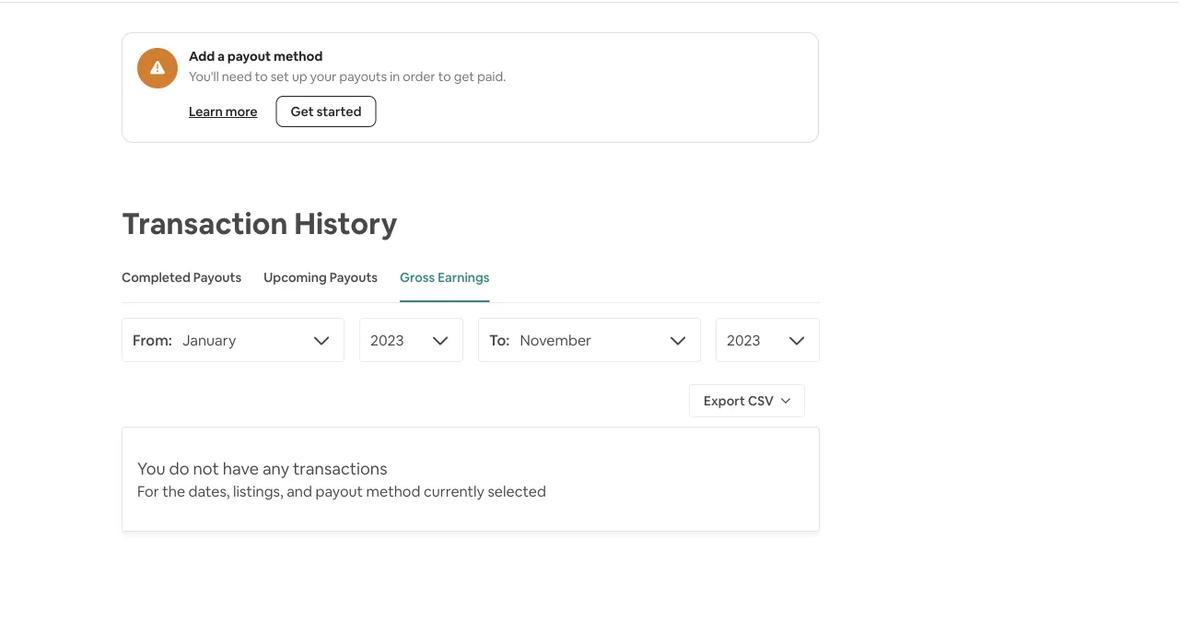 Task type: locate. For each thing, give the bounding box(es) containing it.
to left get
[[438, 68, 451, 85]]

group containing add a payout method
[[122, 32, 819, 143]]

tab list
[[122, 254, 820, 303]]

add a payout method you'll need to set up your payouts in order to get paid.
[[189, 48, 506, 85]]

completed payouts button
[[122, 254, 242, 302]]

method down transactions
[[366, 481, 421, 500]]

payouts
[[193, 269, 242, 286], [330, 269, 378, 286]]

get started link
[[276, 96, 376, 127]]

1 horizontal spatial payout
[[315, 481, 363, 500]]

method up up
[[274, 48, 323, 64]]

payouts inside button
[[330, 269, 378, 286]]

0 horizontal spatial method
[[274, 48, 323, 64]]

paid.
[[477, 68, 506, 85]]

payouts down 'transaction'
[[193, 269, 242, 286]]

payout down transactions
[[315, 481, 363, 500]]

listings,
[[233, 481, 283, 500]]

a
[[218, 48, 225, 64]]

0 horizontal spatial payouts
[[193, 269, 242, 286]]

to
[[255, 68, 268, 85], [438, 68, 451, 85]]

1 to from the left
[[255, 68, 268, 85]]

from:
[[133, 330, 172, 349]]

learn
[[189, 103, 223, 120]]

2 payouts from the left
[[330, 269, 378, 286]]

gross
[[400, 269, 435, 286]]

method
[[274, 48, 323, 64], [366, 481, 421, 500]]

1 horizontal spatial to
[[438, 68, 451, 85]]

1 horizontal spatial payouts
[[330, 269, 378, 286]]

gross earnings button
[[400, 254, 490, 302]]

add
[[189, 48, 215, 64]]

csv
[[748, 393, 774, 409]]

get
[[291, 103, 314, 120]]

history
[[294, 204, 397, 242]]

payouts down history
[[330, 269, 378, 286]]

and
[[287, 481, 312, 500]]

get started
[[291, 103, 362, 120]]

1 payouts from the left
[[193, 269, 242, 286]]

1 vertical spatial payout
[[315, 481, 363, 500]]

to left set
[[255, 68, 268, 85]]

the
[[162, 481, 185, 500]]

1 horizontal spatial method
[[366, 481, 421, 500]]

payout inside you do not have any transactions for the dates, listings, and payout method currently selected
[[315, 481, 363, 500]]

0 vertical spatial payout
[[227, 48, 271, 64]]

0 horizontal spatial payout
[[227, 48, 271, 64]]

method inside you do not have any transactions for the dates, listings, and payout method currently selected
[[366, 481, 421, 500]]

export csv
[[704, 393, 774, 409]]

1 vertical spatial method
[[366, 481, 421, 500]]

you
[[137, 458, 166, 480]]

payouts for completed payouts
[[193, 269, 242, 286]]

0 vertical spatial method
[[274, 48, 323, 64]]

completed payouts
[[122, 269, 242, 286]]

payouts inside button
[[193, 269, 242, 286]]

payout
[[227, 48, 271, 64], [315, 481, 363, 500]]

profile element
[[1120, 0, 1157, 2]]

selected
[[488, 481, 546, 500]]

group
[[122, 32, 819, 143]]

earnings
[[438, 269, 490, 286]]

set
[[271, 68, 289, 85]]

do
[[169, 458, 189, 480]]

payout up need
[[227, 48, 271, 64]]

learn more link
[[182, 96, 265, 127]]

transaction
[[122, 204, 288, 242]]

0 horizontal spatial to
[[255, 68, 268, 85]]

upcoming payouts
[[264, 269, 378, 286]]



Task type: vqa. For each thing, say whether or not it's contained in the screenshot.
4.75
no



Task type: describe. For each thing, give the bounding box(es) containing it.
payouts for upcoming payouts
[[330, 269, 378, 286]]

up
[[292, 68, 307, 85]]

started
[[317, 103, 362, 120]]

export csv button
[[689, 384, 805, 417]]

transactions
[[293, 458, 387, 480]]

for
[[137, 481, 159, 500]]

have
[[223, 458, 259, 480]]

dates,
[[188, 481, 230, 500]]

method inside the add a payout method you'll need to set up your payouts in order to get paid.
[[274, 48, 323, 64]]

2 to from the left
[[438, 68, 451, 85]]

completed
[[122, 269, 191, 286]]

in
[[390, 68, 400, 85]]

order
[[403, 68, 435, 85]]

not
[[193, 458, 219, 480]]

any
[[262, 458, 289, 480]]

transaction history
[[122, 204, 397, 242]]

payouts
[[339, 68, 387, 85]]

currently
[[424, 481, 485, 500]]

your
[[310, 68, 337, 85]]

learn more
[[189, 103, 258, 120]]

to:
[[489, 330, 510, 349]]

payout inside the add a payout method you'll need to set up your payouts in order to get paid.
[[227, 48, 271, 64]]

export
[[704, 393, 745, 409]]

gross earnings
[[400, 269, 490, 286]]

need
[[222, 68, 252, 85]]

tab list containing completed payouts
[[122, 254, 820, 303]]

more
[[226, 103, 258, 120]]

you'll
[[189, 68, 219, 85]]

upcoming payouts button
[[264, 254, 378, 302]]

get
[[454, 68, 475, 85]]

upcoming
[[264, 269, 327, 286]]

you do not have any transactions for the dates, listings, and payout method currently selected
[[137, 458, 546, 500]]



